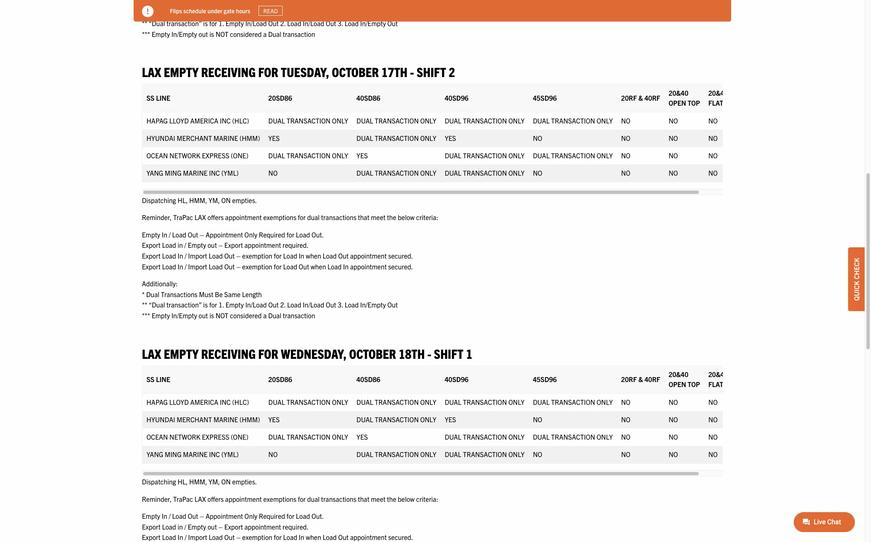 Task type: vqa. For each thing, say whether or not it's contained in the screenshot.


Task type: locate. For each thing, give the bounding box(es) containing it.
0 vertical spatial transactions
[[321, 213, 356, 222]]

1 vertical spatial lloyd
[[169, 398, 189, 407]]

2 network from the top
[[169, 433, 200, 442]]

40sd96 down 2 on the top right of the page
[[445, 94, 469, 102]]

rack for lax empty receiving           for wednesday, october 18th              - shift 1
[[725, 381, 742, 389]]

0 vertical spatial in
[[178, 241, 183, 250]]

be
[[215, 9, 223, 17], [215, 290, 223, 299]]

0 vertical spatial ocean
[[147, 151, 168, 160]]

hapag
[[147, 116, 168, 125], [147, 398, 168, 407]]

1 vertical spatial for
[[258, 346, 278, 362]]

1 (hlc) from the top
[[232, 116, 249, 125]]

** inside additionally: * dual transactions must be same length ** "dual transaction" is for 1. empty in/load out 2. load in/load out 3. load in/empty out *** empty in/empty out is not considered a dual transaction
[[142, 301, 147, 309]]

2.
[[280, 19, 286, 27], [280, 301, 286, 309]]

out inside * dual transactions must be same length ** "dual transaction" is for 1. empty in/load out 2. load in/load out 3. load in/empty out *** empty in/empty out is not considered a dual transaction
[[199, 30, 208, 38]]

0 vertical spatial 20sd86
[[268, 94, 292, 102]]

transaction" inside * dual transactions must be same length ** "dual transaction" is for 1. empty in/load out 2. load in/load out 3. load in/empty out *** empty in/empty out is not considered a dual transaction
[[167, 19, 202, 27]]

1 vertical spatial network
[[169, 433, 200, 442]]

0 vertical spatial only
[[244, 231, 257, 239]]

***
[[142, 30, 150, 38], [142, 312, 150, 320]]

20rf for lax empty receiving           for tuesday, october 17th              - shift 2
[[621, 94, 637, 102]]

network for lax empty receiving           for tuesday, october 17th              - shift 2
[[169, 151, 200, 160]]

hapag for lax empty receiving           for tuesday, october 17th              - shift 2
[[147, 116, 168, 125]]

2 for from the top
[[258, 346, 278, 362]]

2 ** from the top
[[142, 301, 147, 309]]

below
[[398, 213, 415, 222], [398, 495, 415, 504]]

1 vertical spatial secured.
[[388, 263, 413, 271]]

criteria: for 18th
[[416, 495, 438, 504]]

hyundai for lax empty receiving           for wednesday, october 18th              - shift 1
[[147, 416, 175, 424]]

top for lax empty receiving           for wednesday, october 18th              - shift 1
[[688, 381, 700, 389]]

* down additionally:
[[142, 290, 145, 299]]

out. inside empty in / load out – appointment only required for load out. export load in / empty out – export appointment required. export load in / import load out – exemption for load in when load out appointment secured.
[[312, 513, 324, 521]]

0 vertical spatial 1.
[[219, 19, 224, 27]]

1 empties. from the top
[[232, 196, 257, 204]]

1 vertical spatial only
[[244, 513, 257, 521]]

0 vertical spatial import
[[188, 252, 207, 260]]

1 vertical spatial reminder,
[[142, 495, 172, 504]]

same inside additionally: * dual transactions must be same length ** "dual transaction" is for 1. empty in/load out 2. load in/load out 3. load in/empty out *** empty in/empty out is not considered a dual transaction
[[224, 290, 241, 299]]

1 ming from the top
[[165, 169, 181, 177]]

/
[[169, 231, 171, 239], [184, 241, 186, 250], [185, 252, 187, 260], [185, 263, 187, 271], [169, 513, 171, 521], [184, 523, 186, 532], [185, 534, 187, 542]]

0 vertical spatial rack
[[725, 99, 742, 107]]

2 dispatching hl, hmm, ym, on empties. from the top
[[142, 478, 257, 486]]

2 a from the top
[[263, 312, 267, 320]]

1 vertical spatial dispatching
[[142, 478, 176, 486]]

ocean for lax empty receiving           for wednesday, october 18th              - shift 1
[[147, 433, 168, 442]]

length
[[242, 9, 262, 17], [242, 290, 262, 299]]

1 vertical spatial length
[[242, 290, 262, 299]]

dual
[[146, 9, 159, 17], [268, 30, 281, 38], [146, 290, 159, 299], [268, 312, 281, 320]]

0 vertical spatial meet
[[371, 213, 386, 222]]

1 required from the top
[[259, 231, 285, 239]]

0 vertical spatial 40rf
[[645, 94, 660, 102]]

1 horizontal spatial -
[[427, 346, 431, 362]]

0 vertical spatial reminder,
[[142, 213, 172, 222]]

0 vertical spatial 20&40 open top
[[669, 89, 700, 107]]

offers for tuesday,
[[208, 213, 224, 222]]

1 in from the top
[[178, 241, 183, 250]]

flat for lax empty receiving           for tuesday, october 17th              - shift 2
[[708, 99, 723, 107]]

40sd86 for 17th
[[357, 94, 380, 102]]

45sd96 for lax empty receiving           for wednesday, october 18th              - shift 1
[[533, 376, 557, 384]]

2 in from the top
[[178, 523, 183, 532]]

2 merchant from the top
[[177, 416, 212, 424]]

0 vertical spatial lloyd
[[169, 116, 189, 125]]

1 vertical spatial 40rf
[[645, 376, 660, 384]]

october left the 17th at the left top
[[332, 64, 379, 80]]

required. inside empty in / load out – appointment only required for load out. export load in / empty out – export appointment required. export load in / import load out – exemption for load in when load out appointment secured. export load in / import load out – exemption for load out when load in appointment secured.
[[283, 241, 309, 250]]

lloyd
[[169, 116, 189, 125], [169, 398, 189, 407]]

additionally: * dual transactions must be same length ** "dual transaction" is for 1. empty in/load out 2. load in/load out 3. load in/empty out *** empty in/empty out is not considered a dual transaction
[[142, 280, 398, 320]]

2 20&40 flat rack from the top
[[708, 371, 742, 389]]

2 offers from the top
[[208, 495, 224, 504]]

dual transaction only
[[268, 116, 348, 125], [357, 116, 436, 125], [445, 116, 525, 125], [533, 116, 613, 125], [357, 134, 436, 142], [268, 151, 348, 160], [445, 151, 525, 160], [533, 151, 613, 160], [357, 169, 436, 177], [445, 169, 525, 177], [268, 398, 348, 407], [357, 398, 436, 407], [445, 398, 525, 407], [533, 398, 613, 407], [357, 416, 436, 424], [268, 433, 348, 442], [445, 433, 525, 442], [533, 433, 613, 442], [357, 451, 436, 459], [445, 451, 525, 459]]

1 vertical spatial top
[[688, 381, 700, 389]]

transaction down read link
[[283, 30, 315, 38]]

1 3. from the top
[[338, 19, 343, 27]]

1 vertical spatial 2.
[[280, 301, 286, 309]]

required.
[[283, 241, 309, 250], [283, 523, 309, 532]]

- right 18th
[[427, 346, 431, 362]]

1 hapag lloyd america inc (hlc) from the top
[[147, 116, 249, 125]]

1 appointment from the top
[[206, 231, 243, 239]]

0 vertical spatial empty
[[164, 64, 199, 80]]

secured.
[[388, 252, 413, 260], [388, 263, 413, 271], [388, 534, 413, 542]]

meet for 17th
[[371, 213, 386, 222]]

only inside empty in / load out – appointment only required for load out. export load in / empty out – export appointment required. export load in / import load out – exemption for load in when load out appointment secured.
[[244, 513, 257, 521]]

2 yang ming marine inc (yml) from the top
[[147, 451, 239, 459]]

*** down additionally:
[[142, 312, 150, 320]]

required inside empty in / load out – appointment only required for load out. export load in / empty out – export appointment required. export load in / import load out – exemption for load in when load out appointment secured. export load in / import load out – exemption for load out when load in appointment secured.
[[259, 231, 285, 239]]

top
[[688, 99, 700, 107], [688, 381, 700, 389]]

transaction"
[[167, 19, 202, 27], [167, 301, 202, 309]]

be inside * dual transactions must be same length ** "dual transaction" is for 1. empty in/load out 2. load in/load out 3. load in/empty out *** empty in/empty out is not considered a dual transaction
[[215, 9, 223, 17]]

1 vertical spatial required.
[[283, 523, 309, 532]]

1 criteria: from the top
[[416, 213, 438, 222]]

out. for empty in / load out – appointment only required for load out. export load in / empty out – export appointment required. export load in / import load out – exemption for load in when load out appointment secured. export load in / import load out – exemption for load out when load in appointment secured.
[[312, 231, 324, 239]]

1 yang from the top
[[147, 169, 163, 177]]

1 vertical spatial appointment
[[206, 513, 243, 521]]

2 hl, from the top
[[178, 478, 188, 486]]

0 vertical spatial merchant
[[177, 134, 212, 142]]

in
[[162, 231, 167, 239], [178, 252, 183, 260], [299, 252, 304, 260], [178, 263, 183, 271], [343, 263, 349, 271], [162, 513, 167, 521], [178, 534, 183, 542], [299, 534, 304, 542]]

exemptions
[[263, 213, 296, 222], [263, 495, 296, 504]]

1 open from the top
[[669, 99, 686, 107]]

that for wednesday,
[[358, 495, 369, 504]]

0 vertical spatial receiving
[[201, 64, 256, 80]]

1 only from the top
[[244, 231, 257, 239]]

1 vertical spatial not
[[216, 312, 228, 320]]

1 out. from the top
[[312, 231, 324, 239]]

must
[[199, 9, 213, 17], [199, 290, 213, 299]]

trapac for lax empty receiving           for wednesday, october 18th              - shift 1
[[173, 495, 193, 504]]

dispatching
[[142, 196, 176, 204], [142, 478, 176, 486]]

1 transaction" from the top
[[167, 19, 202, 27]]

1 & from the top
[[638, 94, 643, 102]]

no
[[621, 116, 630, 125], [669, 116, 678, 125], [708, 116, 718, 125], [533, 134, 542, 142], [621, 134, 630, 142], [669, 134, 678, 142], [708, 134, 718, 142], [621, 151, 630, 160], [669, 151, 678, 160], [708, 151, 718, 160], [268, 169, 278, 177], [533, 169, 542, 177], [621, 169, 630, 177], [669, 169, 678, 177], [708, 169, 718, 177], [621, 398, 630, 407], [669, 398, 678, 407], [708, 398, 718, 407], [533, 416, 542, 424], [621, 416, 630, 424], [669, 416, 678, 424], [708, 416, 718, 424], [621, 433, 630, 442], [669, 433, 678, 442], [708, 433, 718, 442], [268, 451, 278, 459], [533, 451, 542, 459], [621, 451, 630, 459], [669, 451, 678, 459], [708, 451, 718, 459]]

3 import from the top
[[188, 534, 207, 542]]

1 vertical spatial that
[[358, 495, 369, 504]]

1 vertical spatial *
[[142, 290, 145, 299]]

must inside * dual transactions must be same length ** "dual transaction" is for 1. empty in/load out 2. load in/load out 3. load in/empty out *** empty in/empty out is not considered a dual transaction
[[199, 9, 213, 17]]

2 40rf from the top
[[645, 376, 660, 384]]

2 empties. from the top
[[232, 478, 257, 486]]

40sd86 for 18th
[[357, 376, 380, 384]]

import inside empty in / load out – appointment only required for load out. export load in / empty out – export appointment required. export load in / import load out – exemption for load in when load out appointment secured.
[[188, 534, 207, 542]]

1 vertical spatial 20&40 open top
[[669, 371, 700, 389]]

only
[[244, 231, 257, 239], [244, 513, 257, 521]]

hapag lloyd america inc (hlc) for lax empty receiving           for tuesday, october 17th              - shift 2
[[147, 116, 249, 125]]

when
[[306, 252, 321, 260], [311, 263, 326, 271], [306, 534, 321, 542]]

2 flat from the top
[[708, 381, 723, 389]]

hapag for lax empty receiving           for wednesday, october 18th              - shift 1
[[147, 398, 168, 407]]

ocean network express (one) for lax empty receiving           for wednesday, october 18th              - shift 1
[[147, 433, 248, 442]]

merchant for lax empty receiving           for wednesday, october 18th              - shift 1
[[177, 416, 212, 424]]

transactions down additionally:
[[161, 290, 197, 299]]

0 vertical spatial must
[[199, 9, 213, 17]]

1 vertical spatial line
[[156, 376, 170, 384]]

1 dispatching hl, hmm, ym, on empties. from the top
[[142, 196, 257, 204]]

0 vertical spatial exemptions
[[263, 213, 296, 222]]

0 vertical spatial ocean network express (one)
[[147, 151, 248, 160]]

(hlc)
[[232, 116, 249, 125], [232, 398, 249, 407]]

3 exemption from the top
[[242, 534, 272, 542]]

1 that from the top
[[358, 213, 369, 222]]

0 vertical spatial -
[[410, 64, 414, 80]]

2 20rf & 40rf from the top
[[621, 376, 660, 384]]

"dual inside additionally: * dual transactions must be same length ** "dual transaction" is for 1. empty in/load out 2. load in/load out 3. load in/empty out *** empty in/empty out is not considered a dual transaction
[[149, 301, 165, 309]]

considered
[[230, 30, 262, 38], [230, 312, 262, 320]]

0 vertical spatial offers
[[208, 213, 224, 222]]

for
[[209, 19, 217, 27], [298, 213, 306, 222], [287, 231, 294, 239], [274, 252, 282, 260], [274, 263, 282, 271], [209, 301, 217, 309], [298, 495, 306, 504], [287, 513, 294, 521], [274, 534, 282, 542]]

2 criteria: from the top
[[416, 495, 438, 504]]

the for 17th
[[387, 213, 396, 222]]

transactions for wednesday,
[[321, 495, 356, 504]]

2 vertical spatial import
[[188, 534, 207, 542]]

1 must from the top
[[199, 9, 213, 17]]

1 transactions from the top
[[161, 9, 197, 17]]

1 vertical spatial 40sd96
[[445, 376, 469, 384]]

2 transactions from the top
[[161, 290, 197, 299]]

in inside empty in / load out – appointment only required for load out. export load in / empty out – export appointment required. export load in / import load out – exemption for load in when load out appointment secured. export load in / import load out – exemption for load out when load in appointment secured.
[[178, 241, 183, 250]]

- right the 17th at the left top
[[410, 64, 414, 80]]

required
[[259, 231, 285, 239], [259, 513, 285, 521]]

1. inside additionally: * dual transactions must be same length ** "dual transaction" is for 1. empty in/load out 2. load in/load out 3. load in/empty out *** empty in/empty out is not considered a dual transaction
[[219, 301, 224, 309]]

merchant for lax empty receiving           for tuesday, october 17th              - shift 2
[[177, 134, 212, 142]]

1 1. from the top
[[219, 19, 224, 27]]

considered inside * dual transactions must be same length ** "dual transaction" is for 1. empty in/load out 2. load in/load out 3. load in/empty out *** empty in/empty out is not considered a dual transaction
[[230, 30, 262, 38]]

reminder, trapac lax offers appointment exemptions for dual transactions that meet the below criteria:
[[142, 213, 438, 222], [142, 495, 438, 504]]

required inside empty in / load out – appointment only required for load out. export load in / empty out – export appointment required. export load in / import load out – exemption for load in when load out appointment secured.
[[259, 513, 285, 521]]

ocean network express (one)
[[147, 151, 248, 160], [147, 433, 248, 442]]

exemption
[[242, 252, 272, 260], [242, 263, 272, 271], [242, 534, 272, 542]]

exemption inside empty in / load out – appointment only required for load out. export load in / empty out – export appointment required. export load in / import load out – exemption for load in when load out appointment secured.
[[242, 534, 272, 542]]

2 below from the top
[[398, 495, 415, 504]]

2 secured. from the top
[[388, 263, 413, 271]]

america for lax empty receiving           for wednesday, october 18th              - shift 1
[[190, 398, 218, 407]]

2 ming from the top
[[165, 451, 181, 459]]

out.
[[312, 231, 324, 239], [312, 513, 324, 521]]

october
[[332, 64, 379, 80], [349, 346, 396, 362]]

1 exemptions from the top
[[263, 213, 296, 222]]

length inside additionally: * dual transactions must be same length ** "dual transaction" is for 1. empty in/load out 2. load in/load out 3. load in/empty out *** empty in/empty out is not considered a dual transaction
[[242, 290, 262, 299]]

0 vertical spatial same
[[224, 9, 241, 17]]

2 lloyd from the top
[[169, 398, 189, 407]]

0 vertical spatial transactions
[[161, 9, 197, 17]]

in for empty in / load out – appointment only required for load out. export load in / empty out – export appointment required. export load in / import load out – exemption for load in when load out appointment secured. export load in / import load out – exemption for load out when load in appointment secured.
[[178, 241, 183, 250]]

40sd96 down 1
[[445, 376, 469, 384]]

1 45sd96 from the top
[[533, 94, 557, 102]]

2
[[449, 64, 455, 80]]

0 vertical spatial yang ming marine inc (yml)
[[147, 169, 239, 177]]

20&40 open top for lax empty receiving           for tuesday, october 17th              - shift 2
[[669, 89, 700, 107]]

1 vertical spatial same
[[224, 290, 241, 299]]

2 that from the top
[[358, 495, 369, 504]]

20rf for lax empty receiving           for wednesday, october 18th              - shift 1
[[621, 376, 637, 384]]

0 vertical spatial criteria:
[[416, 213, 438, 222]]

inc
[[220, 116, 231, 125], [209, 169, 220, 177], [220, 398, 231, 407], [209, 451, 220, 459]]

1 20&40 flat rack from the top
[[708, 89, 742, 107]]

transaction
[[283, 30, 315, 38], [283, 312, 315, 320]]

0 vertical spatial that
[[358, 213, 369, 222]]

2 required from the top
[[259, 513, 285, 521]]

2 transaction from the top
[[283, 312, 315, 320]]

1 vertical spatial merchant
[[177, 416, 212, 424]]

1 vertical spatial **
[[142, 301, 147, 309]]

1 vertical spatial "dual
[[149, 301, 165, 309]]

20rf & 40rf
[[621, 94, 660, 102], [621, 376, 660, 384]]

0 vertical spatial hl,
[[178, 196, 188, 204]]

1 vertical spatial offers
[[208, 495, 224, 504]]

hapag lloyd america inc (hlc) for lax empty receiving           for wednesday, october 18th              - shift 1
[[147, 398, 249, 407]]

-
[[410, 64, 414, 80], [427, 346, 431, 362]]

0 vertical spatial 20&40 flat rack
[[708, 89, 742, 107]]

1 lloyd from the top
[[169, 116, 189, 125]]

1.
[[219, 19, 224, 27], [219, 301, 224, 309]]

out
[[199, 30, 208, 38], [208, 241, 217, 250], [199, 312, 208, 320], [208, 523, 217, 532]]

transactions inside * dual transactions must be same length ** "dual transaction" is for 1. empty in/load out 2. load in/load out 3. load in/empty out *** empty in/empty out is not considered a dual transaction
[[161, 9, 197, 17]]

empty
[[164, 64, 199, 80], [164, 346, 199, 362]]

2 on from the top
[[221, 478, 231, 486]]

0 vertical spatial 2.
[[280, 19, 286, 27]]

1 vertical spatial 20sd86
[[268, 376, 292, 384]]

1 a from the top
[[263, 30, 267, 38]]

"dual down additionally:
[[149, 301, 165, 309]]

hl, for lax empty receiving           for wednesday, october 18th              - shift 1
[[178, 478, 188, 486]]

"dual
[[149, 19, 165, 27], [149, 301, 165, 309]]

1 vertical spatial ocean network express (one)
[[147, 433, 248, 442]]

* dual transactions must be same length ** "dual transaction" is for 1. empty in/load out 2. load in/load out 3. load in/empty out *** empty in/empty out is not considered a dual transaction
[[142, 9, 398, 38]]

1 same from the top
[[224, 9, 241, 17]]

0 vertical spatial on
[[221, 196, 231, 204]]

1 vertical spatial import
[[188, 263, 207, 271]]

1 vertical spatial exemption
[[242, 263, 272, 271]]

ming
[[165, 169, 181, 177], [165, 451, 181, 459]]

18th
[[399, 346, 425, 362]]

ocean
[[147, 151, 168, 160], [147, 433, 168, 442]]

20sd86 down lax empty receiving           for wednesday, october 18th              - shift 1 at bottom
[[268, 376, 292, 384]]

dual
[[307, 213, 320, 222], [307, 495, 320, 504]]

that
[[358, 213, 369, 222], [358, 495, 369, 504]]

2 appointment from the top
[[206, 513, 243, 521]]

0 vertical spatial "dual
[[149, 19, 165, 27]]

2 vertical spatial exemption
[[242, 534, 272, 542]]

shift left 2 on the top right of the page
[[417, 64, 446, 80]]

2 transactions from the top
[[321, 495, 356, 504]]

receiving for tuesday,
[[201, 64, 256, 80]]

"dual down solid image
[[149, 19, 165, 27]]

1 vertical spatial reminder, trapac lax offers appointment exemptions for dual transactions that meet the below criteria:
[[142, 495, 438, 504]]

transactions
[[321, 213, 356, 222], [321, 495, 356, 504]]

2 open from the top
[[669, 381, 686, 389]]

2. inside additionally: * dual transactions must be same length ** "dual transaction" is for 1. empty in/load out 2. load in/load out 3. load in/empty out *** empty in/empty out is not considered a dual transaction
[[280, 301, 286, 309]]

1 vertical spatial open
[[669, 381, 686, 389]]

1 vertical spatial ***
[[142, 312, 150, 320]]

0 vertical spatial yang
[[147, 169, 163, 177]]

1 vertical spatial 20&40 flat rack
[[708, 371, 742, 389]]

1 america from the top
[[190, 116, 218, 125]]

only inside empty in / load out – appointment only required for load out. export load in / empty out – export appointment required. export load in / import load out – exemption for load in when load out appointment secured. export load in / import load out – exemption for load out when load in appointment secured.
[[244, 231, 257, 239]]

2 meet from the top
[[371, 495, 386, 504]]

1 vertical spatial exemptions
[[263, 495, 296, 504]]

required. inside empty in / load out – appointment only required for load out. export load in / empty out – export appointment required. export load in / import load out – exemption for load in when load out appointment secured.
[[283, 523, 309, 532]]

reminder,
[[142, 213, 172, 222], [142, 495, 172, 504]]

october left 18th
[[349, 346, 396, 362]]

flat
[[708, 99, 723, 107], [708, 381, 723, 389]]

1 line from the top
[[156, 94, 170, 102]]

40rf
[[645, 94, 660, 102], [645, 376, 660, 384]]

in/empty
[[360, 19, 386, 27], [171, 30, 197, 38], [360, 301, 386, 309], [171, 312, 197, 320]]

exemption for empty in / load out – appointment only required for load out. export load in / empty out – export appointment required. export load in / import load out – exemption for load in when load out appointment secured. export load in / import load out – exemption for load out when load in appointment secured.
[[242, 252, 272, 260]]

2 (one) from the top
[[231, 433, 248, 442]]

1 vertical spatial transactions
[[321, 495, 356, 504]]

yang ming marine inc (yml)
[[147, 169, 239, 177], [147, 451, 239, 459]]

1 vertical spatial the
[[387, 495, 396, 504]]

1 vertical spatial america
[[190, 398, 218, 407]]

express for tuesday,
[[202, 151, 229, 160]]

import for empty in / load out – appointment only required for load out. export load in / empty out – export appointment required. export load in / import load out – exemption for load in when load out appointment secured.
[[188, 534, 207, 542]]

1 2. from the top
[[280, 19, 286, 27]]

ocean network express (one) for lax empty receiving           for tuesday, october 17th              - shift 2
[[147, 151, 248, 160]]

hmm, for lax empty receiving           for tuesday, october 17th              - shift 2
[[189, 196, 207, 204]]

2 hapag lloyd america inc (hlc) from the top
[[147, 398, 249, 407]]

1 vertical spatial be
[[215, 290, 223, 299]]

2 1. from the top
[[219, 301, 224, 309]]

network
[[169, 151, 200, 160], [169, 433, 200, 442]]

20&40
[[669, 89, 688, 97], [708, 89, 728, 97], [669, 371, 688, 379], [708, 371, 728, 379]]

that for tuesday,
[[358, 213, 369, 222]]

20sd86 down 'lax empty receiving           for tuesday, october 17th              - shift 2'
[[268, 94, 292, 102]]

2 out. from the top
[[312, 513, 324, 521]]

2 exemptions from the top
[[263, 495, 296, 504]]

appointment for empty in / load out – appointment only required for load out. export load in / empty out – export appointment required. export load in / import load out – exemption for load in when load out appointment secured.
[[206, 513, 243, 521]]

0 vertical spatial 3.
[[338, 19, 343, 27]]

*** down solid image
[[142, 30, 150, 38]]

1 * from the top
[[142, 9, 145, 17]]

hapag lloyd america inc (hlc)
[[147, 116, 249, 125], [147, 398, 249, 407]]

reminder, trapac lax offers appointment exemptions for dual transactions that meet the below criteria: up empty in / load out – appointment only required for load out. export load in / empty out – export appointment required. export load in / import load out – exemption for load in when load out appointment secured. export load in / import load out – exemption for load out when load in appointment secured.
[[142, 213, 438, 222]]

ss for lax empty receiving           for tuesday, october 17th              - shift 2
[[147, 94, 154, 102]]

2 receiving from the top
[[201, 346, 256, 362]]

below for 18th
[[398, 495, 415, 504]]

2 ocean network express (one) from the top
[[147, 433, 248, 442]]

when for empty in / load out – appointment only required for load out. export load in / empty out – export appointment required. export load in / import load out – exemption for load in when load out appointment secured.
[[306, 534, 321, 542]]

a inside * dual transactions must be same length ** "dual transaction" is for 1. empty in/load out 2. load in/load out 3. load in/empty out *** empty in/empty out is not considered a dual transaction
[[263, 30, 267, 38]]

** down solid image
[[142, 19, 147, 27]]

yang ming marine inc (yml) for lax empty receiving           for wednesday, october 18th              - shift 1
[[147, 451, 239, 459]]

45sd96
[[533, 94, 557, 102], [533, 376, 557, 384]]

2 line from the top
[[156, 376, 170, 384]]

exemptions up empty in / load out – appointment only required for load out. export load in / empty out – export appointment required. export load in / import load out – exemption for load in when load out appointment secured.
[[263, 495, 296, 504]]

hyundai
[[147, 134, 175, 142], [147, 416, 175, 424]]

40sd96 for 1
[[445, 376, 469, 384]]

line
[[156, 94, 170, 102], [156, 376, 170, 384]]

ym,
[[209, 196, 220, 204], [209, 478, 220, 486]]

0 vertical spatial dispatching
[[142, 196, 176, 204]]

1 vertical spatial must
[[199, 290, 213, 299]]

1 vertical spatial (hmm)
[[240, 416, 260, 424]]

45sd96 for lax empty receiving           for tuesday, october 17th              - shift 2
[[533, 94, 557, 102]]

express
[[202, 151, 229, 160], [202, 433, 229, 442]]

1 20rf from the top
[[621, 94, 637, 102]]

load
[[287, 19, 301, 27], [345, 19, 359, 27], [172, 231, 186, 239], [296, 231, 310, 239], [162, 241, 176, 250], [162, 252, 176, 260], [209, 252, 223, 260], [283, 252, 297, 260], [323, 252, 337, 260], [162, 263, 176, 271], [209, 263, 223, 271], [283, 263, 297, 271], [328, 263, 342, 271], [287, 301, 301, 309], [345, 301, 359, 309], [172, 513, 186, 521], [296, 513, 310, 521], [162, 523, 176, 532], [162, 534, 176, 542], [209, 534, 223, 542], [283, 534, 297, 542], [323, 534, 337, 542]]

only for empty in / load out – appointment only required for load out. export load in / empty out – export appointment required. export load in / import load out – exemption for load in when load out appointment secured.
[[244, 513, 257, 521]]

(yml) for wednesday,
[[221, 451, 239, 459]]

flips
[[170, 7, 182, 14]]

2 & from the top
[[638, 376, 643, 384]]

2 express from the top
[[202, 433, 229, 442]]

2 america from the top
[[190, 398, 218, 407]]

0 vertical spatial 20rf
[[621, 94, 637, 102]]

0 vertical spatial the
[[387, 213, 396, 222]]

2 40sd86 from the top
[[357, 376, 380, 384]]

0 vertical spatial be
[[215, 9, 223, 17]]

out inside empty in / load out – appointment only required for load out. export load in / empty out – export appointment required. export load in / import load out – exemption for load in when load out appointment secured. export load in / import load out – exemption for load out when load in appointment secured.
[[208, 241, 217, 250]]

line for lax empty receiving           for tuesday, october 17th              - shift 2
[[156, 94, 170, 102]]

1 vertical spatial 3.
[[338, 301, 343, 309]]

import for empty in / load out – appointment only required for load out. export load in / empty out – export appointment required. export load in / import load out – exemption for load in when load out appointment secured. export load in / import load out – exemption for load out when load in appointment secured.
[[188, 252, 207, 260]]

0 vertical spatial transaction"
[[167, 19, 202, 27]]

in for empty in / load out – appointment only required for load out. export load in / empty out – export appointment required. export load in / import load out – exemption for load in when load out appointment secured.
[[178, 523, 183, 532]]

2 (yml) from the top
[[221, 451, 239, 459]]

1 vertical spatial considered
[[230, 312, 262, 320]]

merchant
[[177, 134, 212, 142], [177, 416, 212, 424]]

criteria:
[[416, 213, 438, 222], [416, 495, 438, 504]]

quick
[[852, 281, 861, 301]]

3 secured. from the top
[[388, 534, 413, 542]]

1 ** from the top
[[142, 19, 147, 27]]

0 vertical spatial empties.
[[232, 196, 257, 204]]

required for empty in / load out – appointment only required for load out. export load in / empty out – export appointment required. export load in / import load out – exemption for load in when load out appointment secured. export load in / import load out – exemption for load out when load in appointment secured.
[[259, 231, 285, 239]]

1 vertical spatial below
[[398, 495, 415, 504]]

shift
[[417, 64, 446, 80], [434, 346, 463, 362]]

3. inside additionally: * dual transactions must be same length ** "dual transaction" is for 1. empty in/load out 2. load in/load out 3. load in/empty out *** empty in/empty out is not considered a dual transaction
[[338, 301, 343, 309]]

out. inside empty in / load out – appointment only required for load out. export load in / empty out – export appointment required. export load in / import load out – exemption for load in when load out appointment secured. export load in / import load out – exemption for load out when load in appointment secured.
[[312, 231, 324, 239]]

1 dispatching from the top
[[142, 196, 176, 204]]

dispatching for lax empty receiving           for wednesday, october 18th              - shift 1
[[142, 478, 176, 486]]

1 (hmm) from the top
[[240, 134, 260, 142]]

transaction" down additionally:
[[167, 301, 202, 309]]

out. for empty in / load out – appointment only required for load out. export load in / empty out – export appointment required. export load in / import load out – exemption for load in when load out appointment secured.
[[312, 513, 324, 521]]

hyundai merchant marine (hmm)
[[147, 134, 260, 142], [147, 416, 260, 424]]

out inside additionally: * dual transactions must be same length ** "dual transaction" is for 1. empty in/load out 2. load in/load out 3. load in/empty out *** empty in/empty out is not considered a dual transaction
[[199, 312, 208, 320]]

exemptions up empty in / load out – appointment only required for load out. export load in / empty out – export appointment required. export load in / import load out – exemption for load in when load out appointment secured. export load in / import load out – exemption for load out when load in appointment secured.
[[263, 213, 296, 222]]

0 horizontal spatial -
[[410, 64, 414, 80]]

2 hyundai merchant marine (hmm) from the top
[[147, 416, 260, 424]]

not inside additionally: * dual transactions must be same length ** "dual transaction" is for 1. empty in/load out 2. load in/load out 3. load in/empty out *** empty in/empty out is not considered a dual transaction
[[216, 312, 228, 320]]

transaction
[[287, 116, 331, 125], [375, 116, 419, 125], [463, 116, 507, 125], [551, 116, 595, 125], [375, 134, 419, 142], [287, 151, 331, 160], [463, 151, 507, 160], [551, 151, 595, 160], [375, 169, 419, 177], [463, 169, 507, 177], [287, 398, 331, 407], [375, 398, 419, 407], [463, 398, 507, 407], [551, 398, 595, 407], [375, 416, 419, 424], [287, 433, 331, 442], [463, 433, 507, 442], [551, 433, 595, 442], [375, 451, 419, 459], [463, 451, 507, 459]]

2 not from the top
[[216, 312, 228, 320]]

same
[[224, 9, 241, 17], [224, 290, 241, 299]]

be inside additionally: * dual transactions must be same length ** "dual transaction" is for 1. empty in/load out 2. load in/load out 3. load in/empty out *** empty in/empty out is not considered a dual transaction
[[215, 290, 223, 299]]

empty
[[226, 19, 244, 27], [152, 30, 170, 38], [142, 231, 160, 239], [188, 241, 206, 250], [226, 301, 244, 309], [152, 312, 170, 320], [142, 513, 160, 521], [188, 523, 206, 532]]

yang
[[147, 169, 163, 177], [147, 451, 163, 459]]

2 hapag from the top
[[147, 398, 168, 407]]

1 vertical spatial 40sd86
[[357, 376, 380, 384]]

2 hyundai from the top
[[147, 416, 175, 424]]

3.
[[338, 19, 343, 27], [338, 301, 343, 309]]

offers
[[208, 213, 224, 222], [208, 495, 224, 504]]

–
[[200, 231, 204, 239], [218, 241, 223, 250], [236, 252, 241, 260], [236, 263, 241, 271], [200, 513, 204, 521], [218, 523, 223, 532], [236, 534, 241, 542]]

*** inside * dual transactions must be same length ** "dual transaction" is for 1. empty in/load out 2. load in/load out 3. load in/empty out *** empty in/empty out is not considered a dual transaction
[[142, 30, 150, 38]]

lax
[[142, 64, 161, 80], [195, 213, 206, 222], [142, 346, 161, 362], [195, 495, 206, 504]]

in inside empty in / load out – appointment only required for load out. export load in / empty out – export appointment required. export load in / import load out – exemption for load in when load out appointment secured.
[[178, 523, 183, 532]]

0 vertical spatial (hlc)
[[232, 116, 249, 125]]

exemptions for tuesday,
[[263, 213, 296, 222]]

considered inside additionally: * dual transactions must be same length ** "dual transaction" is for 1. empty in/load out 2. load in/load out 3. load in/empty out *** empty in/empty out is not considered a dual transaction
[[230, 312, 262, 320]]

0 vertical spatial reminder, trapac lax offers appointment exemptions for dual transactions that meet the below criteria:
[[142, 213, 438, 222]]

transactions
[[161, 9, 197, 17], [161, 290, 197, 299]]

in/load
[[245, 19, 267, 27], [303, 19, 324, 27], [245, 301, 267, 309], [303, 301, 324, 309]]

secured. inside empty in / load out – appointment only required for load out. export load in / empty out – export appointment required. export load in / import load out – exemption for load in when load out appointment secured.
[[388, 534, 413, 542]]

0 vertical spatial ym,
[[209, 196, 220, 204]]

1 vertical spatial flat
[[708, 381, 723, 389]]

transaction inside * dual transactions must be same length ** "dual transaction" is for 1. empty in/load out 2. load in/load out 3. load in/empty out *** empty in/empty out is not considered a dual transaction
[[283, 30, 315, 38]]

when inside empty in / load out – appointment only required for load out. export load in / empty out – export appointment required. export load in / import load out – exemption for load in when load out appointment secured.
[[306, 534, 321, 542]]

for for tuesday,
[[258, 64, 278, 80]]

dispatching hl, hmm, ym, on empties.
[[142, 196, 257, 204], [142, 478, 257, 486]]

2 (hlc) from the top
[[232, 398, 249, 407]]

1 transactions from the top
[[321, 213, 356, 222]]

* left flips
[[142, 9, 145, 17]]

appointment
[[206, 231, 243, 239], [206, 513, 243, 521]]

2 only from the top
[[244, 513, 257, 521]]

1 dual from the top
[[307, 213, 320, 222]]

appointment inside empty in / load out – appointment only required for load out. export load in / empty out – export appointment required. export load in / import load out – exemption for load in when load out appointment secured.
[[206, 513, 243, 521]]

0 vertical spatial ***
[[142, 30, 150, 38]]

2 must from the top
[[199, 290, 213, 299]]

open
[[669, 99, 686, 107], [669, 381, 686, 389]]

export
[[142, 241, 161, 250], [224, 241, 243, 250], [142, 252, 161, 260], [142, 263, 161, 271], [142, 523, 161, 532], [224, 523, 243, 532], [142, 534, 161, 542]]

0 vertical spatial hmm,
[[189, 196, 207, 204]]

1 vertical spatial (one)
[[231, 433, 248, 442]]

1 20rf & 40rf from the top
[[621, 94, 660, 102]]

2 45sd96 from the top
[[533, 376, 557, 384]]

20&40 flat rack
[[708, 89, 742, 107], [708, 371, 742, 389]]

reminder, trapac lax offers appointment exemptions for dual transactions that meet the below criteria: for wednesday,
[[142, 495, 438, 504]]

1 vertical spatial yang
[[147, 451, 163, 459]]

transaction up lax empty receiving           for wednesday, october 18th              - shift 1 at bottom
[[283, 312, 315, 320]]

2 hmm, from the top
[[189, 478, 207, 486]]

transaction" down flips
[[167, 19, 202, 27]]

ss line for lax empty receiving           for tuesday, october 17th              - shift 2
[[147, 94, 170, 102]]

20sd86 for tuesday,
[[268, 94, 292, 102]]

** down additionally:
[[142, 301, 147, 309]]

for
[[258, 64, 278, 80], [258, 346, 278, 362]]

transactions right solid image
[[161, 9, 197, 17]]

2 empty from the top
[[164, 346, 199, 362]]

1 vertical spatial 1.
[[219, 301, 224, 309]]

*
[[142, 9, 145, 17], [142, 290, 145, 299]]

0 vertical spatial hapag lloyd america inc (hlc)
[[147, 116, 249, 125]]

1 express from the top
[[202, 151, 229, 160]]

0 vertical spatial *
[[142, 9, 145, 17]]

0 vertical spatial (one)
[[231, 151, 248, 160]]

1 trapac from the top
[[173, 213, 193, 222]]

* inside additionally: * dual transactions must be same length ** "dual transaction" is for 1. empty in/load out 2. load in/load out 3. load in/empty out *** empty in/empty out is not considered a dual transaction
[[142, 290, 145, 299]]

required for empty in / load out – appointment only required for load out. export load in / empty out – export appointment required. export load in / import load out – exemption for load in when load out appointment secured.
[[259, 513, 285, 521]]

2 20&40 open top from the top
[[669, 371, 700, 389]]

top for lax empty receiving           for tuesday, october 17th              - shift 2
[[688, 99, 700, 107]]

1 for from the top
[[258, 64, 278, 80]]

rack
[[725, 99, 742, 107], [725, 381, 742, 389]]

(one) for tuesday,
[[231, 151, 248, 160]]

0 vertical spatial considered
[[230, 30, 262, 38]]

appointment inside empty in / load out – appointment only required for load out. export load in / empty out – export appointment required. export load in / import load out – exemption for load in when load out appointment secured. export load in / import load out – exemption for load out when load in appointment secured.
[[206, 231, 243, 239]]

2 rack from the top
[[725, 381, 742, 389]]

shift left 1
[[434, 346, 463, 362]]

america
[[190, 116, 218, 125], [190, 398, 218, 407]]

1 (one) from the top
[[231, 151, 248, 160]]

1 hyundai from the top
[[147, 134, 175, 142]]

1 vertical spatial a
[[263, 312, 267, 320]]

40sd96 for 2
[[445, 94, 469, 102]]

20rf & 40rf for lax empty receiving           for tuesday, october 17th              - shift 2
[[621, 94, 660, 102]]

yang for lax empty receiving           for wednesday, october 18th              - shift 1
[[147, 451, 163, 459]]

reminder, trapac lax offers appointment exemptions for dual transactions that meet the below criteria: up empty in / load out – appointment only required for load out. export load in / empty out – export appointment required. export load in / import load out – exemption for load in when load out appointment secured.
[[142, 495, 438, 504]]



Task type: describe. For each thing, give the bounding box(es) containing it.
40rf for 1
[[645, 376, 660, 384]]

transactions inside additionally: * dual transactions must be same length ** "dual transaction" is for 1. empty in/load out 2. load in/load out 3. load in/empty out *** empty in/empty out is not considered a dual transaction
[[161, 290, 197, 299]]

"dual inside * dual transactions must be same length ** "dual transaction" is for 1. empty in/load out 2. load in/load out 3. load in/empty out *** empty in/empty out is not considered a dual transaction
[[149, 19, 165, 27]]

for inside * dual transactions must be same length ** "dual transaction" is for 1. empty in/load out 2. load in/load out 3. load in/empty out *** empty in/empty out is not considered a dual transaction
[[209, 19, 217, 27]]

line for lax empty receiving           for wednesday, october 18th              - shift 1
[[156, 376, 170, 384]]

read
[[264, 7, 278, 15]]

check
[[852, 258, 861, 280]]

october for wednesday,
[[349, 346, 396, 362]]

meet for 18th
[[371, 495, 386, 504]]

20rf & 40rf for lax empty receiving           for wednesday, october 18th              - shift 1
[[621, 376, 660, 384]]

(hlc) for wednesday,
[[232, 398, 249, 407]]

schedule
[[184, 7, 206, 14]]

read link
[[259, 6, 283, 16]]

criteria: for 17th
[[416, 213, 438, 222]]

dispatching hl, hmm, ym, on empties. for lax empty receiving           for tuesday, october 17th              - shift 2
[[142, 196, 257, 204]]

for for wednesday,
[[258, 346, 278, 362]]

when for empty in / load out – appointment only required for load out. export load in / empty out – export appointment required. export load in / import load out – exemption for load in when load out appointment secured. export load in / import load out – exemption for load out when load in appointment secured.
[[306, 252, 321, 260]]

lax empty receiving           for tuesday, october 17th              - shift 2
[[142, 64, 455, 80]]

yang for lax empty receiving           for tuesday, october 17th              - shift 2
[[147, 169, 163, 177]]

october for tuesday,
[[332, 64, 379, 80]]

gate
[[224, 7, 235, 14]]

quick check
[[852, 258, 861, 301]]

2 exemption from the top
[[242, 263, 272, 271]]

trapac for lax empty receiving           for tuesday, october 17th              - shift 2
[[173, 213, 193, 222]]

only for empty in / load out – appointment only required for load out. export load in / empty out – export appointment required. export load in / import load out – exemption for load in when load out appointment secured. export load in / import load out – exemption for load out when load in appointment secured.
[[244, 231, 257, 239]]

hl, for lax empty receiving           for tuesday, october 17th              - shift 2
[[178, 196, 188, 204]]

shift for 1
[[434, 346, 463, 362]]

empty in / load out – appointment only required for load out. export load in / empty out – export appointment required. export load in / import load out – exemption for load in when load out appointment secured.
[[142, 513, 413, 542]]

quick check link
[[848, 248, 865, 312]]

ss for lax empty receiving           for wednesday, october 18th              - shift 1
[[147, 376, 154, 384]]

20&40 flat rack for lax empty receiving           for tuesday, october 17th              - shift 2
[[708, 89, 742, 107]]

(yml) for tuesday,
[[221, 169, 239, 177]]

below for 17th
[[398, 213, 415, 222]]

dual for tuesday,
[[307, 213, 320, 222]]

length inside * dual transactions must be same length ** "dual transaction" is for 1. empty in/load out 2. load in/load out 3. load in/empty out *** empty in/empty out is not considered a dual transaction
[[242, 9, 262, 17]]

flips schedule under gate hours
[[170, 7, 250, 14]]

hmm, for lax empty receiving           for wednesday, october 18th              - shift 1
[[189, 478, 207, 486]]

tuesday,
[[281, 64, 329, 80]]

ocean for lax empty receiving           for tuesday, october 17th              - shift 2
[[147, 151, 168, 160]]

lax empty receiving           for wednesday, october 18th              - shift 1
[[142, 346, 472, 362]]

rack for lax empty receiving           for tuesday, october 17th              - shift 2
[[725, 99, 742, 107]]

(hmm) for wednesday,
[[240, 416, 260, 424]]

& for 1
[[638, 376, 643, 384]]

on for wednesday,
[[221, 478, 231, 486]]

under
[[208, 7, 223, 14]]

** inside * dual transactions must be same length ** "dual transaction" is for 1. empty in/load out 2. load in/load out 3. load in/empty out *** empty in/empty out is not considered a dual transaction
[[142, 19, 147, 27]]

open for lax empty receiving           for wednesday, october 18th              - shift 1
[[669, 381, 686, 389]]

same inside * dual transactions must be same length ** "dual transaction" is for 1. empty in/load out 2. load in/load out 3. load in/empty out *** empty in/empty out is not considered a dual transaction
[[224, 9, 241, 17]]

ym, for wednesday,
[[209, 478, 220, 486]]

open for lax empty receiving           for tuesday, october 17th              - shift 2
[[669, 99, 686, 107]]

& for 2
[[638, 94, 643, 102]]

offers for wednesday,
[[208, 495, 224, 504]]

transaction" inside additionally: * dual transactions must be same length ** "dual transaction" is for 1. empty in/load out 2. load in/load out 3. load in/empty out *** empty in/empty out is not considered a dual transaction
[[167, 301, 202, 309]]

20&40 open top for lax empty receiving           for wednesday, october 18th              - shift 1
[[669, 371, 700, 389]]

reminder, for lax empty receiving           for tuesday, october 17th              - shift 2
[[142, 213, 172, 222]]

hours
[[236, 7, 250, 14]]

empties. for tuesday,
[[232, 196, 257, 204]]

not inside * dual transactions must be same length ** "dual transaction" is for 1. empty in/load out 2. load in/load out 3. load in/empty out *** empty in/empty out is not considered a dual transaction
[[216, 30, 228, 38]]

transaction inside additionally: * dual transactions must be same length ** "dual transaction" is for 1. empty in/load out 2. load in/load out 3. load in/empty out *** empty in/empty out is not considered a dual transaction
[[283, 312, 315, 320]]

20&40 flat rack for lax empty receiving           for wednesday, october 18th              - shift 1
[[708, 371, 742, 389]]

express for wednesday,
[[202, 433, 229, 442]]

for inside additionally: * dual transactions must be same length ** "dual transaction" is for 1. empty in/load out 2. load in/load out 3. load in/empty out *** empty in/empty out is not considered a dual transaction
[[209, 301, 217, 309]]

receiving for wednesday,
[[201, 346, 256, 362]]

secured. for empty in / load out – appointment only required for load out. export load in / empty out – export appointment required. export load in / import load out – exemption for load in when load out appointment secured. export load in / import load out – exemption for load out when load in appointment secured.
[[388, 252, 413, 260]]

*** inside additionally: * dual transactions must be same length ** "dual transaction" is for 1. empty in/load out 2. load in/load out 3. load in/empty out *** empty in/empty out is not considered a dual transaction
[[142, 312, 150, 320]]

on for tuesday,
[[221, 196, 231, 204]]

empty for lax empty receiving           for tuesday, october 17th              - shift 2
[[164, 64, 199, 80]]

solid image
[[142, 6, 154, 17]]

1 vertical spatial when
[[311, 263, 326, 271]]

hyundai merchant marine (hmm) for lax empty receiving           for wednesday, october 18th              - shift 1
[[147, 416, 260, 424]]

17th
[[381, 64, 408, 80]]

1
[[466, 346, 472, 362]]

required. for empty in / load out – appointment only required for load out. export load in / empty out – export appointment required. export load in / import load out – exemption for load in when load out appointment secured.
[[283, 523, 309, 532]]

empty in / load out – appointment only required for load out. export load in / empty out – export appointment required. export load in / import load out – exemption for load in when load out appointment secured. export load in / import load out – exemption for load out when load in appointment secured.
[[142, 231, 413, 271]]

exemption for empty in / load out – appointment only required for load out. export load in / empty out – export appointment required. export load in / import load out – exemption for load in when load out appointment secured.
[[242, 534, 272, 542]]

out inside empty in / load out – appointment only required for load out. export load in / empty out – export appointment required. export load in / import load out – exemption for load in when load out appointment secured.
[[208, 523, 217, 532]]

ming for lax empty receiving           for tuesday, october 17th              - shift 2
[[165, 169, 181, 177]]

required. for empty in / load out – appointment only required for load out. export load in / empty out – export appointment required. export load in / import load out – exemption for load in when load out appointment secured. export load in / import load out – exemption for load out when load in appointment secured.
[[283, 241, 309, 250]]

a inside additionally: * dual transactions must be same length ** "dual transaction" is for 1. empty in/load out 2. load in/load out 3. load in/empty out *** empty in/empty out is not considered a dual transaction
[[263, 312, 267, 320]]

- for 18th
[[427, 346, 431, 362]]

dispatching for lax empty receiving           for tuesday, october 17th              - shift 2
[[142, 196, 176, 204]]

additionally:
[[142, 280, 178, 288]]

20sd86 for wednesday,
[[268, 376, 292, 384]]

3. inside * dual transactions must be same length ** "dual transaction" is for 1. empty in/load out 2. load in/load out 3. load in/empty out *** empty in/empty out is not considered a dual transaction
[[338, 19, 343, 27]]

hyundai for lax empty receiving           for tuesday, october 17th              - shift 2
[[147, 134, 175, 142]]

secured. for empty in / load out – appointment only required for load out. export load in / empty out – export appointment required. export load in / import load out – exemption for load in when load out appointment secured.
[[388, 534, 413, 542]]

exemptions for wednesday,
[[263, 495, 296, 504]]

ym, for tuesday,
[[209, 196, 220, 204]]

must inside additionally: * dual transactions must be same length ** "dual transaction" is for 1. empty in/load out 2. load in/load out 3. load in/empty out *** empty in/empty out is not considered a dual transaction
[[199, 290, 213, 299]]

wednesday,
[[281, 346, 347, 362]]

network for lax empty receiving           for wednesday, october 18th              - shift 1
[[169, 433, 200, 442]]

hyundai merchant marine (hmm) for lax empty receiving           for tuesday, october 17th              - shift 2
[[147, 134, 260, 142]]

* inside * dual transactions must be same length ** "dual transaction" is for 1. empty in/load out 2. load in/load out 3. load in/empty out *** empty in/empty out is not considered a dual transaction
[[142, 9, 145, 17]]

lloyd for lax empty receiving           for tuesday, october 17th              - shift 2
[[169, 116, 189, 125]]

- for 17th
[[410, 64, 414, 80]]

empty for lax empty receiving           for wednesday, october 18th              - shift 1
[[164, 346, 199, 362]]

40rf for 2
[[645, 94, 660, 102]]

2. inside * dual transactions must be same length ** "dual transaction" is for 1. empty in/load out 2. load in/load out 3. load in/empty out *** empty in/empty out is not considered a dual transaction
[[280, 19, 286, 27]]

appointment for empty in / load out – appointment only required for load out. export load in / empty out – export appointment required. export load in / import load out – exemption for load in when load out appointment secured. export load in / import load out – exemption for load out when load in appointment secured.
[[206, 231, 243, 239]]

america for lax empty receiving           for tuesday, october 17th              - shift 2
[[190, 116, 218, 125]]

dual for wednesday,
[[307, 495, 320, 504]]

2 import from the top
[[188, 263, 207, 271]]

1. inside * dual transactions must be same length ** "dual transaction" is for 1. empty in/load out 2. load in/load out 3. load in/empty out *** empty in/empty out is not considered a dual transaction
[[219, 19, 224, 27]]

(hlc) for tuesday,
[[232, 116, 249, 125]]



